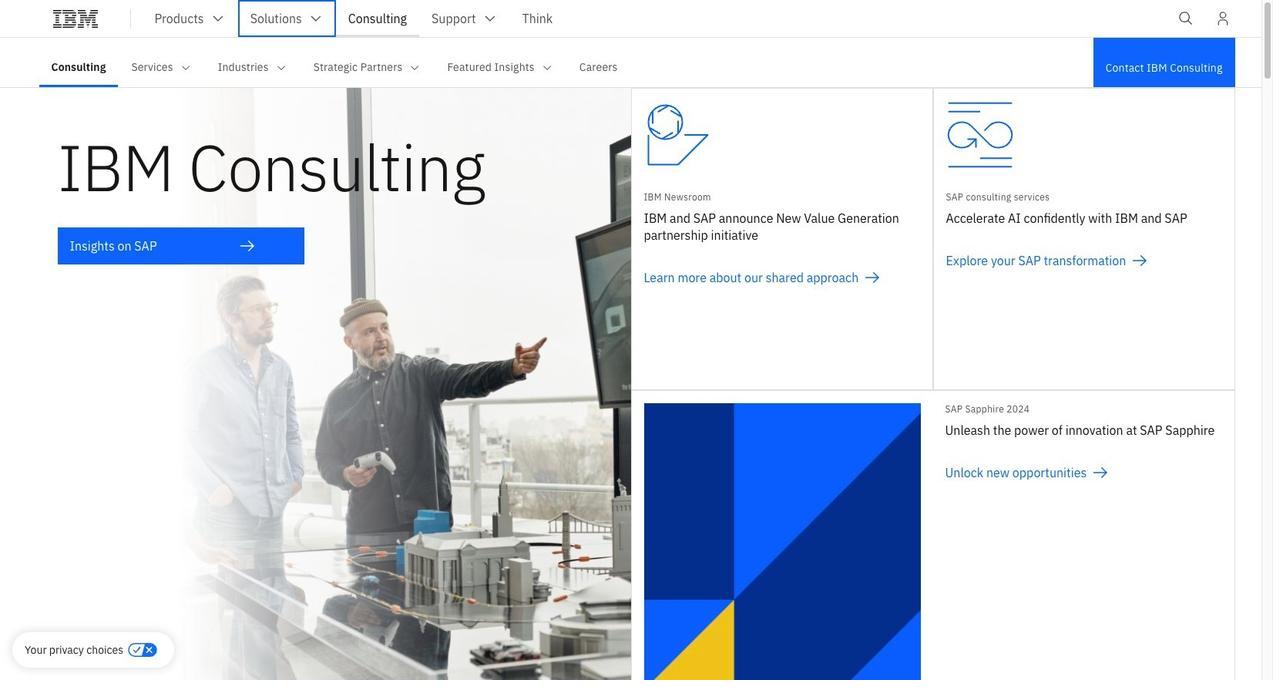 Task type: describe. For each thing, give the bounding box(es) containing it.
your privacy choices element
[[25, 642, 123, 659]]



